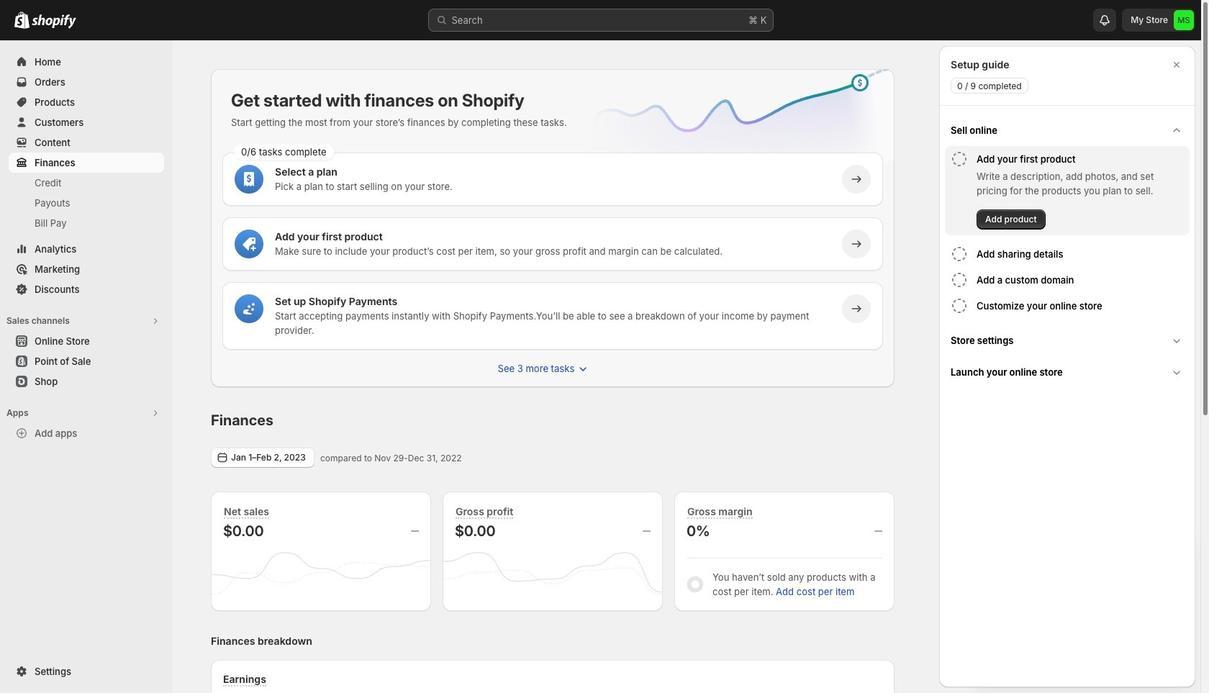 Task type: locate. For each thing, give the bounding box(es) containing it.
dialog
[[940, 46, 1196, 688]]

line chart image
[[568, 66, 898, 184]]

mark customize your online store as done image
[[951, 297, 968, 315]]

mark add a custom domain as done image
[[951, 271, 968, 289]]

shopify image
[[14, 12, 30, 29], [32, 14, 76, 29]]

mark add sharing details as done image
[[951, 246, 968, 263]]

0 horizontal spatial shopify image
[[14, 12, 30, 29]]

my store image
[[1174, 10, 1195, 30]]



Task type: vqa. For each thing, say whether or not it's contained in the screenshot.
the leftmost Shopify image
yes



Task type: describe. For each thing, give the bounding box(es) containing it.
add your first product image
[[242, 237, 256, 251]]

set up shopify payments image
[[242, 302, 256, 316]]

1 horizontal spatial shopify image
[[32, 14, 76, 29]]

mark add your first product as done image
[[951, 150, 968, 168]]

select a plan image
[[242, 172, 256, 186]]



